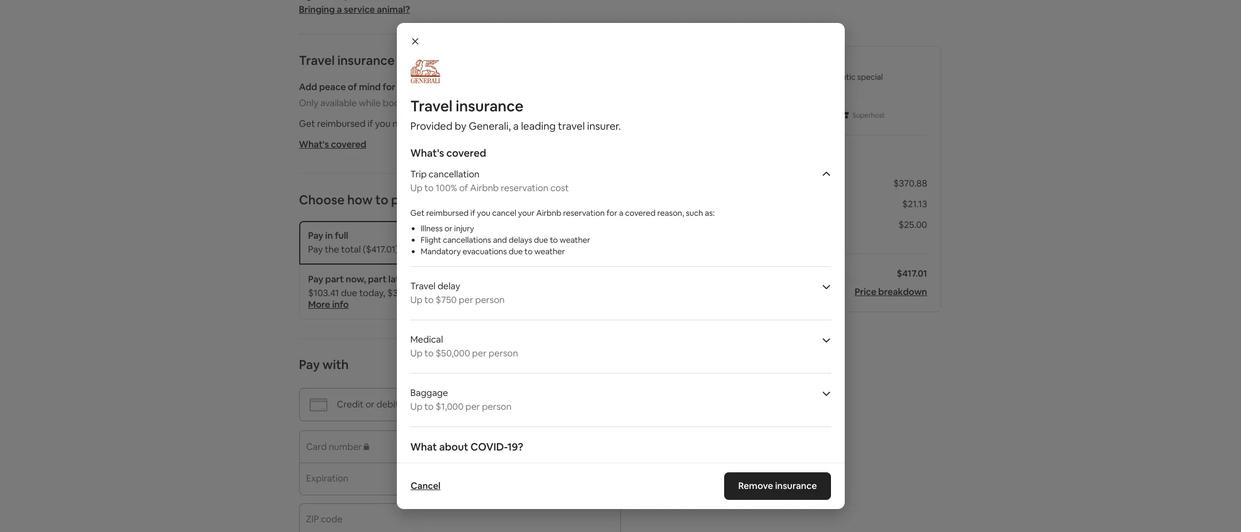 Task type: locate. For each thing, give the bounding box(es) containing it.
travel up "provided" at the top of the page
[[410, 96, 453, 116]]

2023.
[[467, 287, 490, 299]]

on
[[422, 287, 433, 299]]

airbnb down cancellation
[[470, 182, 499, 194]]

cancel
[[427, 118, 455, 130], [492, 208, 516, 218]]

1 vertical spatial get
[[410, 208, 425, 218]]

due inside 'pay part now, part later $103.41 due today,  $313.60 on nov 18, 2023. no extra fees. more info'
[[341, 287, 357, 299]]

reimbursed down available
[[317, 118, 366, 130]]

what's covered
[[299, 138, 366, 150], [410, 146, 486, 160]]

1 horizontal spatial what's covered
[[410, 146, 486, 160]]

what's covered up cancellation
[[410, 146, 486, 160]]

you up cancellations
[[477, 208, 490, 218]]

part up '$103.41'
[[325, 273, 344, 285]]

of left mind
[[348, 81, 357, 93]]

1 vertical spatial airbnb
[[536, 208, 561, 218]]

1 horizontal spatial travel insurance
[[689, 219, 756, 231]]

2 vertical spatial per
[[466, 401, 480, 413]]

reservation
[[501, 182, 548, 194], [563, 208, 605, 218]]

0 horizontal spatial if
[[368, 118, 373, 130]]

or
[[445, 223, 452, 234]]

reimbursed up or
[[426, 208, 469, 218]]

1 vertical spatial of
[[459, 182, 468, 194]]

0 horizontal spatial airbnb
[[470, 182, 499, 194]]

insurance
[[337, 52, 395, 68], [456, 96, 524, 116], [716, 219, 756, 231], [775, 480, 817, 492]]

per inside the medical up to $50,000 per person
[[472, 347, 487, 360]]

superhost
[[852, 111, 885, 120]]

cost
[[550, 182, 569, 194]]

you inside get reimbursed if you cancel your airbnb reservation for a covered reason, such as: illness or injury flight cancellations and delays due to weather mandatory evacuations due to weather
[[477, 208, 490, 218]]

$25.00 up booking.
[[397, 81, 427, 93]]

later
[[388, 273, 408, 285]]

if up injury
[[470, 208, 475, 218]]

reservation for cost
[[501, 182, 548, 194]]

cancel right need
[[427, 118, 455, 130]]

what's covered down available
[[299, 138, 366, 150]]

available
[[320, 97, 357, 109]]

1 horizontal spatial reimbursed
[[426, 208, 469, 218]]

medical
[[410, 334, 443, 346]]

if for need
[[368, 118, 373, 130]]

price breakdown
[[855, 286, 927, 298]]

1 up from the top
[[410, 182, 423, 194]]

0 vertical spatial airbnb
[[470, 182, 499, 194]]

info
[[332, 299, 349, 311]]

add
[[299, 81, 317, 93]]

to down delays
[[525, 246, 533, 257]]

0 horizontal spatial travel insurance
[[299, 52, 395, 68]]

you left need
[[375, 118, 391, 130]]

of inside "trip cancellation up to 100% of airbnb reservation cost"
[[459, 182, 468, 194]]

travel inside the travel delay up to $750 per person
[[410, 280, 436, 292]]

travel insurance up peace
[[299, 52, 395, 68]]

pay for part
[[308, 273, 323, 285]]

person up covid-
[[482, 401, 512, 413]]

up inside the medical up to $50,000 per person
[[410, 347, 423, 360]]

1 horizontal spatial part
[[368, 273, 387, 285]]

travel insurance down the as: at the top right
[[689, 219, 756, 231]]

3 up from the top
[[410, 347, 423, 360]]

0 vertical spatial for
[[383, 81, 395, 93]]

and inside get reimbursed if you cancel your airbnb reservation for a covered reason, such as: illness or injury flight cancellations and delays due to weather mandatory evacuations due to weather
[[493, 235, 507, 245]]

to down baggage
[[425, 401, 434, 413]]

1 vertical spatial weather
[[534, 246, 565, 257]]

0 vertical spatial of
[[348, 81, 357, 93]]

travel
[[299, 52, 335, 68], [410, 96, 453, 116], [689, 219, 714, 231], [410, 280, 436, 292]]

0 vertical spatial per
[[459, 294, 473, 306]]

1 vertical spatial reimbursed
[[426, 208, 469, 218]]

$1,000
[[436, 401, 464, 413]]

reservation up 'your'
[[501, 182, 548, 194]]

$25.00 inside add peace of mind for $25.00 only available while booking.
[[397, 81, 427, 93]]

if down while
[[368, 118, 373, 130]]

remove insurance
[[738, 480, 817, 492]]

airbnb for your
[[536, 208, 561, 218]]

person right $50,000
[[489, 347, 518, 360]]

2 horizontal spatial a
[[619, 208, 623, 218]]

2 vertical spatial person
[[482, 401, 512, 413]]

0 vertical spatial get
[[299, 118, 315, 130]]

2 vertical spatial a
[[619, 208, 623, 218]]

per
[[459, 294, 473, 306], [472, 347, 487, 360], [466, 401, 480, 413]]

0 horizontal spatial reimbursed
[[317, 118, 366, 130]]

0 vertical spatial if
[[368, 118, 373, 130]]

0 vertical spatial you
[[375, 118, 391, 130]]

to
[[416, 118, 425, 130], [475, 118, 484, 130], [425, 182, 434, 194], [375, 192, 388, 208], [550, 235, 558, 245], [525, 246, 533, 257], [425, 294, 434, 306], [425, 347, 434, 360], [425, 401, 434, 413]]

travel delay up to $750 per person
[[410, 280, 505, 306]]

0 horizontal spatial for
[[383, 81, 395, 93]]

0 horizontal spatial reservation
[[501, 182, 548, 194]]

weather up "fees."
[[534, 246, 565, 257]]

1 horizontal spatial cancel
[[492, 208, 516, 218]]

pay for in
[[308, 230, 323, 242]]

a left service
[[337, 3, 342, 16]]

to inside the medical up to $50,000 per person
[[425, 347, 434, 360]]

pay
[[308, 230, 323, 242], [308, 244, 323, 256], [308, 273, 323, 285], [299, 357, 320, 373]]

0 horizontal spatial $25.00
[[397, 81, 427, 93]]

0 vertical spatial reservation
[[501, 182, 548, 194]]

None radio
[[599, 230, 611, 243], [599, 274, 611, 287], [599, 230, 611, 243], [599, 274, 611, 287]]

bringing
[[299, 3, 335, 16]]

1 vertical spatial travel insurance
[[689, 219, 756, 231]]

what
[[410, 441, 437, 454]]

remove insurance button
[[724, 473, 831, 500]]

of
[[348, 81, 357, 93], [459, 182, 468, 194]]

$370.88
[[894, 177, 927, 190]]

cancel left 'your'
[[492, 208, 516, 218]]

airbnb right 'your'
[[536, 208, 561, 218]]

a inside travel insurance provided by generali, a leading travel insurer.
[[513, 119, 519, 133]]

get inside get reimbursed if you cancel your airbnb reservation for a covered reason, such as: illness or injury flight cancellations and delays due to weather mandatory evacuations due to weather
[[410, 208, 425, 218]]

more
[[308, 299, 330, 311]]

up left nov
[[410, 294, 423, 306]]

get up illness
[[410, 208, 425, 218]]

up down trip
[[410, 182, 423, 194]]

a left leading
[[513, 119, 519, 133]]

travel inside travel insurance provided by generali, a leading travel insurer.
[[410, 96, 453, 116]]

per for baggage
[[466, 401, 480, 413]]

for left covered
[[607, 208, 617, 218]]

part up today,
[[368, 273, 387, 285]]

if inside get reimbursed if you cancel your airbnb reservation for a covered reason, such as: illness or injury flight cancellations and delays due to weather mandatory evacuations due to weather
[[470, 208, 475, 218]]

up inside baggage up to $1,000 per person
[[410, 401, 423, 413]]

per right $750
[[459, 294, 473, 306]]

per inside baggage up to $1,000 per person
[[466, 401, 480, 413]]

0 horizontal spatial part
[[325, 273, 344, 285]]

get for get reimbursed if you need to cancel due to illness, flight delays, and more.
[[299, 118, 315, 130]]

1 horizontal spatial a
[[513, 119, 519, 133]]

0 horizontal spatial get
[[299, 118, 315, 130]]

person inside baggage up to $1,000 per person
[[482, 401, 512, 413]]

and left more.
[[571, 118, 586, 130]]

1 horizontal spatial of
[[459, 182, 468, 194]]

1 vertical spatial a
[[513, 119, 519, 133]]

travel insurance coverage details dialog
[[397, 23, 845, 532]]

reimbursed inside get reimbursed if you cancel your airbnb reservation for a covered reason, such as: illness or injury flight cancellations and delays due to weather mandatory evacuations due to weather
[[426, 208, 469, 218]]

$750
[[436, 294, 457, 306]]

0 vertical spatial $25.00
[[397, 81, 427, 93]]

reservation inside "trip cancellation up to 100% of airbnb reservation cost"
[[501, 182, 548, 194]]

1 horizontal spatial $25.00
[[899, 219, 927, 231]]

1 horizontal spatial if
[[470, 208, 475, 218]]

due down delays
[[509, 246, 523, 257]]

up down baggage
[[410, 401, 423, 413]]

1 horizontal spatial for
[[607, 208, 617, 218]]

0 vertical spatial reimbursed
[[317, 118, 366, 130]]

for right mind
[[383, 81, 395, 93]]

to down medical
[[425, 347, 434, 360]]

1 vertical spatial person
[[489, 347, 518, 360]]

due down now,
[[341, 287, 357, 299]]

person inside the medical up to $50,000 per person
[[489, 347, 518, 360]]

covered
[[625, 208, 656, 218]]

now,
[[346, 273, 366, 285]]

airbnb inside get reimbursed if you cancel your airbnb reservation for a covered reason, such as: illness or injury flight cancellations and delays due to weather mandatory evacuations due to weather
[[536, 208, 561, 218]]

reservation inside get reimbursed if you cancel your airbnb reservation for a covered reason, such as: illness or injury flight cancellations and delays due to weather mandatory evacuations due to weather
[[563, 208, 605, 218]]

1 vertical spatial reservation
[[563, 208, 605, 218]]

reimbursed for get reimbursed if you need to cancel due to illness, flight delays, and more.
[[317, 118, 366, 130]]

insurance inside travel insurance provided by generali, a leading travel insurer.
[[456, 96, 524, 116]]

if
[[368, 118, 373, 130], [470, 208, 475, 218]]

generali logo image
[[410, 60, 440, 84]]

and up evacuations
[[493, 235, 507, 245]]

no
[[492, 287, 504, 299]]

while
[[359, 97, 381, 109]]

fees.
[[530, 287, 550, 299]]

1 horizontal spatial get
[[410, 208, 425, 218]]

$25.00 down $21.13
[[899, 219, 927, 231]]

1 vertical spatial for
[[607, 208, 617, 218]]

0 horizontal spatial you
[[375, 118, 391, 130]]

airbnb inside "trip cancellation up to 100% of airbnb reservation cost"
[[470, 182, 499, 194]]

1 horizontal spatial airbnb
[[536, 208, 561, 218]]

get
[[299, 118, 315, 130], [410, 208, 425, 218]]

you for need
[[375, 118, 391, 130]]

illness
[[421, 223, 443, 234]]

pay left in
[[308, 230, 323, 242]]

pay part now, part later $103.41 due today,  $313.60 on nov 18, 2023. no extra fees. more info
[[308, 273, 550, 311]]

travel right later at bottom
[[410, 280, 436, 292]]

0 horizontal spatial and
[[493, 235, 507, 245]]

special
[[857, 72, 883, 82]]

1 vertical spatial cancel
[[492, 208, 516, 218]]

of down cancellation
[[459, 182, 468, 194]]

a inside get reimbursed if you cancel your airbnb reservation for a covered reason, such as: illness or injury flight cancellations and delays due to weather mandatory evacuations due to weather
[[619, 208, 623, 218]]

airbnb
[[470, 182, 499, 194], [536, 208, 561, 218]]

⭐️⭐️
[[767, 72, 787, 82]]

the
[[325, 244, 339, 256]]

2 part from the left
[[368, 273, 387, 285]]

up inside the travel delay up to $750 per person
[[410, 294, 423, 306]]

nov
[[435, 287, 451, 299]]

person left extra
[[475, 294, 505, 306]]

1 horizontal spatial you
[[477, 208, 490, 218]]

2 up from the top
[[410, 294, 423, 306]]

weather down cost
[[560, 235, 590, 245]]

1 horizontal spatial and
[[571, 118, 586, 130]]

pay left 'with'
[[299, 357, 320, 373]]

1 vertical spatial and
[[493, 235, 507, 245]]

get down the 'only' on the top of the page
[[299, 118, 315, 130]]

up
[[410, 182, 423, 194], [410, 294, 423, 306], [410, 347, 423, 360], [410, 401, 423, 413]]

total
[[341, 244, 361, 256]]

1 horizontal spatial reservation
[[563, 208, 605, 218]]

pay up '$103.41'
[[308, 273, 323, 285]]

reservation down cost
[[563, 208, 605, 218]]

per for medical
[[472, 347, 487, 360]]

per right $50,000
[[472, 347, 487, 360]]

romantic
[[820, 72, 856, 82]]

0 horizontal spatial of
[[348, 81, 357, 93]]

0 vertical spatial a
[[337, 3, 342, 16]]

due
[[457, 118, 473, 130], [534, 235, 548, 245], [509, 246, 523, 257], [341, 287, 357, 299]]

$25.00
[[397, 81, 427, 93], [899, 219, 927, 231]]

to down trip
[[425, 182, 434, 194]]

1 vertical spatial per
[[472, 347, 487, 360]]

travel insurance
[[299, 52, 395, 68], [689, 219, 756, 231]]

up down medical
[[410, 347, 423, 360]]

cancel
[[410, 480, 440, 492]]

person
[[475, 294, 505, 306], [489, 347, 518, 360], [482, 401, 512, 413]]

get for get reimbursed if you cancel your airbnb reservation for a covered reason, such as: illness or injury flight cancellations and delays due to weather mandatory evacuations due to weather
[[410, 208, 425, 218]]

0 vertical spatial person
[[475, 294, 505, 306]]

$103.41
[[308, 287, 339, 299]]

4 up from the top
[[410, 401, 423, 413]]

1 part from the left
[[325, 273, 344, 285]]

pay inside 'pay part now, part later $103.41 due today,  $313.60 on nov 18, 2023. no extra fees. more info'
[[308, 273, 323, 285]]

pay with
[[299, 357, 349, 373]]

bringing a service animal?
[[299, 3, 410, 16]]

a left covered
[[619, 208, 623, 218]]

mandatory
[[421, 246, 461, 257]]

person for medical up to $50,000 per person
[[489, 347, 518, 360]]

0 horizontal spatial cancel
[[427, 118, 455, 130]]

add peace of mind for $25.00 only available while booking.
[[299, 81, 427, 109]]

to left nov
[[425, 294, 434, 306]]

1 vertical spatial you
[[477, 208, 490, 218]]

per right $1,000
[[466, 401, 480, 413]]

1 vertical spatial if
[[470, 208, 475, 218]]



Task type: vqa. For each thing, say whether or not it's contained in the screenshot.
the san diego, california 106 miles away nov 24 – 29
no



Task type: describe. For each thing, give the bounding box(es) containing it.
0 vertical spatial and
[[571, 118, 586, 130]]

cancel button
[[405, 475, 446, 498]]

delay
[[438, 280, 460, 292]]

pay for with
[[299, 357, 320, 373]]

for inside add peace of mind for $25.00 only available while booking.
[[383, 81, 395, 93]]

about
[[439, 441, 468, 454]]

$313.60
[[387, 287, 420, 299]]

0 horizontal spatial what's covered
[[299, 138, 366, 150]]

choose how to pay
[[299, 192, 413, 208]]

injury
[[454, 223, 474, 234]]

get reimbursed if you need to cancel due to illness, flight delays, and more.
[[299, 118, 613, 130]]

to inside baggage up to $1,000 per person
[[425, 401, 434, 413]]

cancel inside get reimbursed if you cancel your airbnb reservation for a covered reason, such as: illness or injury flight cancellations and delays due to weather mandatory evacuations due to weather
[[492, 208, 516, 218]]

remove
[[738, 480, 773, 492]]

how
[[347, 192, 373, 208]]

more.
[[588, 118, 613, 130]]

0 vertical spatial cancel
[[427, 118, 455, 130]]

to right the "by"
[[475, 118, 484, 130]]

to inside the travel delay up to $750 per person
[[425, 294, 434, 306]]

by
[[455, 119, 467, 133]]

person for baggage up to $1,000 per person
[[482, 401, 512, 413]]

medical up to $50,000 per person
[[410, 334, 518, 360]]

travel down such
[[689, 219, 714, 231]]

reimbursed for get reimbursed if you cancel your airbnb reservation for a covered reason, such as: illness or injury flight cancellations and delays due to weather mandatory evacuations due to weather
[[426, 208, 469, 218]]

due right delays
[[534, 235, 548, 245]]

generali,
[[469, 119, 511, 133]]

to inside "trip cancellation up to 100% of airbnb reservation cost"
[[425, 182, 434, 194]]

reason,
[[657, 208, 684, 218]]

trip cancellation up to 100% of airbnb reservation cost
[[410, 168, 569, 194]]

$417.01
[[897, 268, 927, 280]]

as:
[[705, 208, 715, 218]]

delays
[[509, 235, 532, 245]]

insurance inside button
[[775, 480, 817, 492]]

you for cancel
[[477, 208, 490, 218]]

animal?
[[377, 3, 410, 16]]

get reimbursed if you cancel your airbnb reservation for a covered reason, such as: illness or injury flight cancellations and delays due to weather mandatory evacuations due to weather
[[410, 208, 715, 257]]

to right delays
[[550, 235, 558, 245]]

18,
[[453, 287, 465, 299]]

peace
[[319, 81, 346, 93]]

cancellations
[[443, 235, 491, 245]]

what's covered button
[[299, 138, 366, 150]]

1 vertical spatial $25.00
[[899, 219, 927, 231]]

flight
[[421, 235, 441, 245]]

pay in full pay the total ($417.01).
[[308, 230, 401, 256]]

taxes
[[689, 198, 712, 210]]

cancellation
[[429, 168, 480, 180]]

⭐️⭐️ warm &  romantic special moments⭐️⭐️
[[767, 72, 883, 92]]

your
[[518, 208, 535, 218]]

such
[[686, 208, 703, 218]]

only
[[299, 97, 318, 109]]

($417.01).
[[363, 244, 401, 256]]

0 horizontal spatial a
[[337, 3, 342, 16]]

$50,000
[[436, 347, 470, 360]]

for inside get reimbursed if you cancel your airbnb reservation for a covered reason, such as: illness or injury flight cancellations and delays due to weather mandatory evacuations due to weather
[[607, 208, 617, 218]]

per inside the travel delay up to $750 per person
[[459, 294, 473, 306]]

moments⭐️⭐️
[[767, 82, 823, 92]]

extra
[[506, 287, 528, 299]]

reservation for for
[[563, 208, 605, 218]]

today,
[[359, 287, 385, 299]]

&
[[813, 72, 819, 82]]

price breakdown button
[[855, 286, 927, 298]]

in
[[325, 230, 333, 242]]

provided
[[410, 119, 453, 133]]

airbnb for of
[[470, 182, 499, 194]]

0 vertical spatial weather
[[560, 235, 590, 245]]

illness,
[[486, 118, 513, 130]]

mind
[[359, 81, 381, 93]]

0 vertical spatial travel insurance
[[299, 52, 395, 68]]

delays,
[[540, 118, 569, 130]]

need
[[393, 118, 414, 130]]

to left pay
[[375, 192, 388, 208]]

baggage up to $1,000 per person
[[410, 387, 512, 413]]

if for cancel
[[470, 208, 475, 218]]

breakdown
[[878, 286, 927, 298]]

more info button
[[308, 299, 349, 311]]

pay left the
[[308, 244, 323, 256]]

flight
[[515, 118, 537, 130]]

travel
[[558, 119, 585, 133]]

person inside the travel delay up to $750 per person
[[475, 294, 505, 306]]

to right need
[[416, 118, 425, 130]]

pay
[[391, 192, 413, 208]]

full
[[335, 230, 348, 242]]

evacuations
[[463, 246, 507, 257]]

100%
[[436, 182, 457, 194]]

covid-
[[471, 441, 507, 454]]

choose
[[299, 192, 345, 208]]

bringing a service animal? button
[[299, 3, 410, 16]]

warm
[[789, 72, 811, 82]]

what about covid-19?
[[410, 441, 523, 454]]

insurer.
[[587, 119, 621, 133]]

due right "provided" at the top of the page
[[457, 118, 473, 130]]

trip
[[410, 168, 427, 180]]

of inside add peace of mind for $25.00 only available while booking.
[[348, 81, 357, 93]]

up inside "trip cancellation up to 100% of airbnb reservation cost"
[[410, 182, 423, 194]]

travel up 'add' at the top of the page
[[299, 52, 335, 68]]

travel insurance provided by generali, a leading travel insurer.
[[410, 96, 621, 133]]

$21.13
[[902, 198, 927, 210]]

service
[[344, 3, 375, 16]]

19?
[[507, 441, 523, 454]]

price
[[855, 286, 876, 298]]

what's covered inside travel insurance coverage details dialog
[[410, 146, 486, 160]]

with
[[323, 357, 349, 373]]



